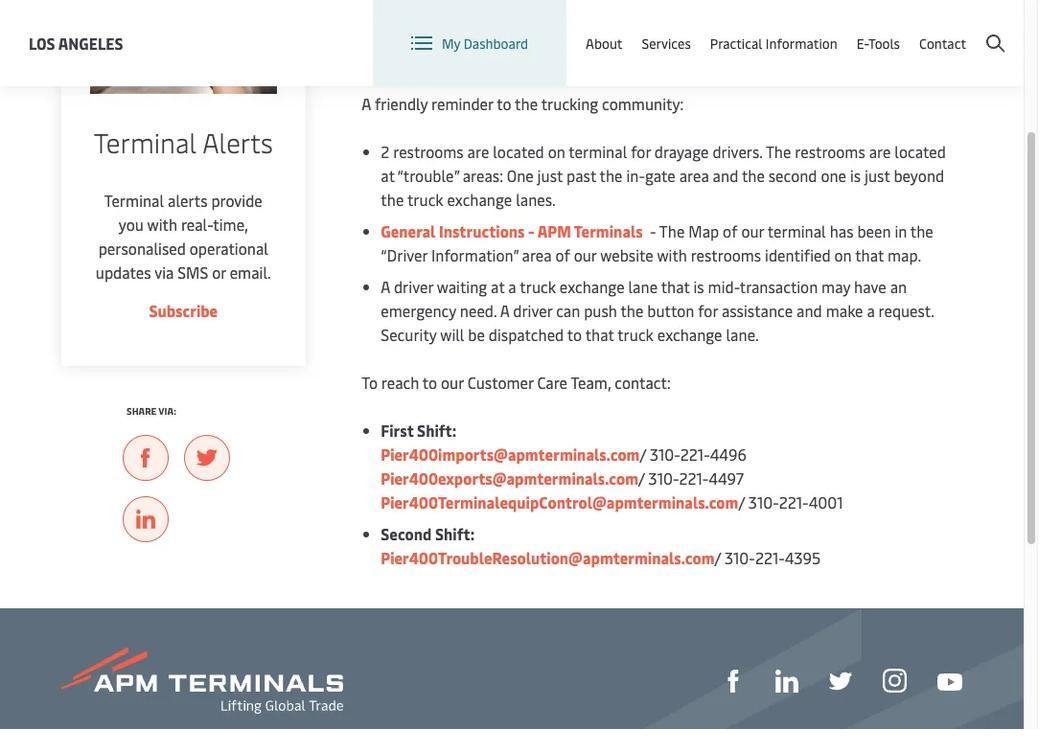 Task type: locate. For each thing, give the bounding box(es) containing it.
2 vertical spatial our
[[441, 372, 464, 393]]

"trouble"
[[397, 165, 459, 186]]

just left beyond
[[865, 165, 890, 186]]

0 horizontal spatial terminal
[[569, 141, 627, 162]]

may
[[821, 276, 850, 297]]

has
[[830, 220, 854, 242]]

0 horizontal spatial is
[[693, 276, 704, 297]]

located up one
[[493, 141, 544, 162]]

0 vertical spatial for
[[631, 141, 651, 162]]

shift:
[[417, 420, 456, 441], [435, 523, 475, 544]]

exchange up push
[[560, 276, 625, 297]]

1 vertical spatial at
[[491, 276, 505, 297]]

1 horizontal spatial a
[[867, 300, 875, 321]]

terminal inside terminal alerts provide you with real-time, personalised operational updates via sms or email.
[[104, 190, 164, 211]]

- up "website"
[[650, 220, 656, 242]]

2 located from the left
[[895, 141, 946, 162]]

to right reach
[[423, 372, 437, 393]]

the inside - the map of our terminal has been in the "driver information" area of our website with restrooms identified on that map.
[[910, 220, 933, 242]]

0 horizontal spatial and
[[713, 165, 738, 186]]

1 horizontal spatial just
[[865, 165, 890, 186]]

on down has
[[834, 244, 852, 265]]

1 horizontal spatial restrooms
[[691, 244, 761, 265]]

0 vertical spatial shift:
[[417, 420, 456, 441]]

our right map
[[741, 220, 764, 242]]

restrooms up one
[[795, 141, 865, 162]]

1 horizontal spatial exchange
[[560, 276, 625, 297]]

pier400terminalequipcontrol@apmterminals.com link
[[381, 492, 738, 513]]

is right one
[[850, 165, 861, 186]]

1 vertical spatial terminal
[[767, 220, 826, 242]]

angeles
[[58, 32, 123, 53]]

1 horizontal spatial that
[[661, 276, 690, 297]]

310- left 4395
[[725, 547, 755, 568]]

1 horizontal spatial area
[[679, 165, 709, 186]]

a down have
[[867, 300, 875, 321]]

with up lane
[[657, 244, 687, 265]]

a down the information"
[[508, 276, 516, 297]]

shift: for first
[[417, 420, 456, 441]]

1 horizontal spatial with
[[657, 244, 687, 265]]

1 horizontal spatial are
[[869, 141, 891, 162]]

2 - from the left
[[650, 220, 656, 242]]

0 horizontal spatial area
[[522, 244, 552, 265]]

- inside - the map of our terminal has been in the "driver information" area of our website with restrooms identified on that map.
[[650, 220, 656, 242]]

pier400imports@apmterminals.com
[[381, 444, 640, 465]]

for up in-
[[631, 141, 651, 162]]

a for a friendly reminder to the trucking community:
[[362, 93, 371, 114]]

area
[[679, 165, 709, 186], [522, 244, 552, 265]]

1 horizontal spatial for
[[698, 300, 718, 321]]

with
[[147, 214, 177, 235], [657, 244, 687, 265]]

0 vertical spatial on
[[548, 141, 565, 162]]

for inside 2 restrooms are located on terminal for drayage drivers. the restrooms are located at "trouble" areas: one just past the in-gate area and the second one is just beyond the truck exchange lanes.
[[631, 141, 651, 162]]

located up beyond
[[895, 141, 946, 162]]

1 vertical spatial is
[[693, 276, 704, 297]]

general instructions - apm terminals
[[381, 220, 646, 242]]

areas:
[[463, 165, 503, 186]]

0 horizontal spatial at
[[381, 165, 395, 186]]

area down the drayage
[[679, 165, 709, 186]]

4001
[[809, 492, 843, 513]]

via
[[154, 261, 174, 283]]

1 horizontal spatial is
[[850, 165, 861, 186]]

2 horizontal spatial a
[[500, 300, 509, 321]]

1 vertical spatial a
[[381, 276, 390, 297]]

a down "driver
[[381, 276, 390, 297]]

1 horizontal spatial and
[[797, 300, 822, 321]]

for inside a driver waiting at a truck exchange lane that is mid-transaction may have an emergency need. a driver can push the button for assistance and make a request. security will be dispatched to that truck exchange lane.
[[698, 300, 718, 321]]

our down 'will'
[[441, 372, 464, 393]]

1 vertical spatial truck
[[520, 276, 556, 297]]

1 vertical spatial for
[[698, 300, 718, 321]]

1 vertical spatial driver
[[513, 300, 552, 321]]

pier400imports@apmterminals.com link
[[381, 444, 640, 465]]

terminal
[[569, 141, 627, 162], [767, 220, 826, 242]]

terminal up identified
[[767, 220, 826, 242]]

restrooms inside - the map of our terminal has been in the "driver information" area of our website with restrooms identified on that map.
[[691, 244, 761, 265]]

221-
[[680, 444, 710, 465], [679, 468, 709, 489], [779, 492, 809, 513], [755, 547, 785, 568]]

1 vertical spatial and
[[797, 300, 822, 321]]

a left friendly on the top left
[[362, 93, 371, 114]]

"driver
[[381, 244, 428, 265]]

0 vertical spatial exchange
[[447, 189, 512, 210]]

4496
[[710, 444, 747, 465]]

area down the apm
[[522, 244, 552, 265]]

and down drivers.
[[713, 165, 738, 186]]

- left the apm
[[528, 220, 535, 242]]

driver up dispatched
[[513, 300, 552, 321]]

0 horizontal spatial for
[[631, 141, 651, 162]]

terminal
[[94, 123, 197, 160], [104, 190, 164, 211]]

to down 'can'
[[567, 324, 582, 345]]

2 horizontal spatial our
[[741, 220, 764, 242]]

a
[[508, 276, 516, 297], [867, 300, 875, 321]]

0 vertical spatial terminal
[[94, 123, 197, 160]]

1 horizontal spatial our
[[574, 244, 597, 265]]

0 vertical spatial is
[[850, 165, 861, 186]]

terminal up alerts
[[94, 123, 197, 160]]

0 vertical spatial to
[[497, 93, 511, 114]]

of down the apm
[[555, 244, 570, 265]]

1 horizontal spatial -
[[650, 220, 656, 242]]

are up been on the top right of page
[[869, 141, 891, 162]]

contact:
[[615, 372, 671, 393]]

0 vertical spatial a
[[508, 276, 516, 297]]

linkedin image
[[775, 670, 798, 693]]

2 are from the left
[[869, 141, 891, 162]]

area inside - the map of our terminal has been in the "driver information" area of our website with restrooms identified on that map.
[[522, 244, 552, 265]]

that down push
[[585, 324, 614, 345]]

terminal alerts provide you with real-time, personalised operational updates via sms or email.
[[96, 190, 271, 283]]

1 are from the left
[[467, 141, 489, 162]]

one
[[507, 165, 534, 186]]

assistance
[[722, 300, 793, 321]]

operational
[[190, 238, 268, 259]]

gate
[[645, 165, 676, 186]]

2 vertical spatial exchange
[[657, 324, 722, 345]]

of right map
[[723, 220, 738, 242]]

restrooms up mid-
[[691, 244, 761, 265]]

0 horizontal spatial are
[[467, 141, 489, 162]]

lane
[[628, 276, 658, 297]]

just up lanes.
[[537, 165, 563, 186]]

the left in-
[[600, 165, 623, 186]]

availability
[[536, 2, 717, 54]]

0 horizontal spatial to
[[423, 372, 437, 393]]

1 vertical spatial on
[[834, 244, 852, 265]]

1 vertical spatial terminal
[[104, 190, 164, 211]]

alerts image
[[90, 0, 277, 94]]

restroom
[[362, 2, 528, 54]]

0 horizontal spatial our
[[441, 372, 464, 393]]

truck down "trouble"
[[407, 189, 443, 210]]

0 vertical spatial driver
[[394, 276, 433, 297]]

can
[[556, 300, 580, 321]]

truck up dispatched
[[520, 276, 556, 297]]

are
[[467, 141, 489, 162], [869, 141, 891, 162]]

1 vertical spatial to
[[567, 324, 582, 345]]

linkedin__x28_alt_x29__3_ link
[[775, 668, 798, 693]]

share
[[127, 404, 157, 418]]

driver up emergency
[[394, 276, 433, 297]]

lanes.
[[516, 189, 556, 210]]

or
[[212, 261, 226, 283]]

the
[[515, 93, 538, 114], [600, 165, 623, 186], [742, 165, 765, 186], [381, 189, 404, 210], [910, 220, 933, 242], [621, 300, 644, 321]]

0 horizontal spatial with
[[147, 214, 177, 235]]

0 horizontal spatial -
[[528, 220, 535, 242]]

2 horizontal spatial truck
[[617, 324, 654, 345]]

the down drivers.
[[742, 165, 765, 186]]

emergency
[[381, 300, 456, 321]]

button
[[647, 300, 694, 321]]

on down trucking
[[548, 141, 565, 162]]

drivers.
[[713, 141, 762, 162]]

0 vertical spatial truck
[[407, 189, 443, 210]]

0 horizontal spatial a
[[362, 93, 371, 114]]

0 horizontal spatial a
[[508, 276, 516, 297]]

just
[[537, 165, 563, 186], [865, 165, 890, 186]]

0 horizontal spatial driver
[[394, 276, 433, 297]]

0 horizontal spatial truck
[[407, 189, 443, 210]]

2 horizontal spatial that
[[855, 244, 884, 265]]

0 vertical spatial and
[[713, 165, 738, 186]]

the right in at the top right
[[910, 220, 933, 242]]

1 just from the left
[[537, 165, 563, 186]]

0 vertical spatial terminal
[[569, 141, 627, 162]]

shift: inside second shift: pier400troubleresolution@apmterminals.com / 310-221-4395
[[435, 523, 475, 544]]

1 horizontal spatial on
[[834, 244, 852, 265]]

sms
[[177, 261, 208, 283]]

1 vertical spatial area
[[522, 244, 552, 265]]

exchange down button
[[657, 324, 722, 345]]

that down been on the top right of page
[[855, 244, 884, 265]]

second shift: pier400troubleresolution@apmterminals.com / 310-221-4395
[[381, 523, 821, 568]]

shift: inside first shift: pier400imports@apmterminals.com / 310-221-4496 pier400exports@apmterminals.com / 310-221-4497 pier400terminalequipcontrol@apmterminals.com / 310-221-4001
[[417, 420, 456, 441]]

with right you
[[147, 214, 177, 235]]

an
[[890, 276, 907, 297]]

0 horizontal spatial located
[[493, 141, 544, 162]]

map.
[[888, 244, 921, 265]]

0 horizontal spatial that
[[585, 324, 614, 345]]

terminal up past
[[569, 141, 627, 162]]

2 vertical spatial truck
[[617, 324, 654, 345]]

1 vertical spatial that
[[661, 276, 690, 297]]

2 horizontal spatial restrooms
[[795, 141, 865, 162]]

1 vertical spatial with
[[657, 244, 687, 265]]

2 horizontal spatial to
[[567, 324, 582, 345]]

request.
[[879, 300, 934, 321]]

0 horizontal spatial just
[[537, 165, 563, 186]]

1 horizontal spatial of
[[723, 220, 738, 242]]

0 vertical spatial area
[[679, 165, 709, 186]]

terminal inside 2 restrooms are located on terminal for drayage drivers. the restrooms are located at "trouble" areas: one just past the in-gate area and the second one is just beyond the truck exchange lanes.
[[569, 141, 627, 162]]

pier400troubleresolution@apmterminals.com link
[[381, 547, 715, 568]]

and left make
[[797, 300, 822, 321]]

0 horizontal spatial on
[[548, 141, 565, 162]]

310- left 4496 in the right of the page
[[650, 444, 680, 465]]

updates
[[96, 261, 151, 283]]

the down lane
[[621, 300, 644, 321]]

0 vertical spatial that
[[855, 244, 884, 265]]

1 vertical spatial shift:
[[435, 523, 475, 544]]

0 horizontal spatial exchange
[[447, 189, 512, 210]]

tools
[[868, 34, 900, 52]]

a right the need. in the top of the page
[[500, 300, 509, 321]]

0 vertical spatial a
[[362, 93, 371, 114]]

restrooms up "trouble"
[[393, 141, 464, 162]]

our down terminals
[[574, 244, 597, 265]]

is left mid-
[[693, 276, 704, 297]]

0 vertical spatial of
[[723, 220, 738, 242]]

1 horizontal spatial terminal
[[767, 220, 826, 242]]

shift: right second
[[435, 523, 475, 544]]

are up areas: at the top left of the page
[[467, 141, 489, 162]]

on
[[548, 141, 565, 162], [834, 244, 852, 265]]

1 horizontal spatial at
[[491, 276, 505, 297]]

shift: right first
[[417, 420, 456, 441]]

exchange down areas: at the top left of the page
[[447, 189, 512, 210]]

in-
[[626, 165, 645, 186]]

- the map of our terminal has been in the "driver information" area of our website with restrooms identified on that map.
[[381, 220, 933, 265]]

terminal up you
[[104, 190, 164, 211]]

community:
[[602, 93, 684, 114]]

1 vertical spatial our
[[574, 244, 597, 265]]

0 vertical spatial with
[[147, 214, 177, 235]]

to right reminder
[[497, 93, 511, 114]]

and
[[713, 165, 738, 186], [797, 300, 822, 321]]

subscribe
[[149, 300, 218, 321]]

a for a driver waiting at a truck exchange lane that is mid-transaction may have an emergency need. a driver can push the button for assistance and make a request. security will be dispatched to that truck exchange lane.
[[381, 276, 390, 297]]

1 horizontal spatial driver
[[513, 300, 552, 321]]

-
[[528, 220, 535, 242], [650, 220, 656, 242]]

1 horizontal spatial truck
[[520, 276, 556, 297]]

contact button
[[919, 0, 966, 86]]

at down 2
[[381, 165, 395, 186]]

1 horizontal spatial a
[[381, 276, 390, 297]]

310- left 4497
[[648, 468, 679, 489]]

that
[[855, 244, 884, 265], [661, 276, 690, 297], [585, 324, 614, 345]]

subscribe link
[[149, 300, 218, 321]]

0 horizontal spatial of
[[555, 244, 570, 265]]

at up the need. in the top of the page
[[491, 276, 505, 297]]

0 vertical spatial at
[[381, 165, 395, 186]]

that up button
[[661, 276, 690, 297]]

information"
[[431, 244, 518, 265]]

twitter image
[[829, 670, 852, 693]]

truck down button
[[617, 324, 654, 345]]

for down mid-
[[698, 300, 718, 321]]

2 vertical spatial a
[[500, 300, 509, 321]]

information
[[766, 34, 837, 52]]

to
[[497, 93, 511, 114], [567, 324, 582, 345], [423, 372, 437, 393]]

1 horizontal spatial located
[[895, 141, 946, 162]]

reach
[[381, 372, 419, 393]]

be
[[468, 324, 485, 345]]

care
[[537, 372, 567, 393]]

0 vertical spatial our
[[741, 220, 764, 242]]

need.
[[460, 300, 497, 321]]



Task type: vqa. For each thing, say whether or not it's contained in the screenshot.
the 'Close alert' image
no



Task type: describe. For each thing, give the bounding box(es) containing it.
global
[[850, 18, 894, 39]]

identified
[[765, 244, 831, 265]]

email.
[[230, 261, 271, 283]]

contact
[[919, 34, 966, 52]]

push
[[584, 300, 617, 321]]

general
[[381, 220, 435, 242]]

friendly
[[375, 93, 428, 114]]

practical information button
[[710, 0, 837, 86]]

310- left 4001
[[748, 492, 779, 513]]

2 vertical spatial that
[[585, 324, 614, 345]]

exchange inside 2 restrooms are located on terminal for drayage drivers. the restrooms are located at "trouble" areas: one just past the in-gate area and the second one is just beyond the truck exchange lanes.
[[447, 189, 512, 210]]

and inside 2 restrooms are located on terminal for drayage drivers. the restrooms are located at "trouble" areas: one just past the in-gate area and the second one is just beyond the truck exchange lanes.
[[713, 165, 738, 186]]

2 restrooms are located on terminal for drayage drivers. the restrooms are located at "trouble" areas: one just past the in-gate area and the second one is just beyond the truck exchange lanes.
[[381, 141, 946, 210]]

1 vertical spatial a
[[867, 300, 875, 321]]

general instructions - apm terminals link
[[381, 220, 646, 242]]

the
[[766, 141, 791, 162]]

instagram image
[[883, 669, 907, 693]]

been
[[857, 220, 891, 242]]

at inside a driver waiting at a truck exchange lane that is mid-transaction may have an emergency need. a driver can push the button for assistance and make a request. security will be dispatched to that truck exchange lane.
[[491, 276, 505, 297]]

pier400exports@apmterminals.com link
[[381, 468, 638, 489]]

4497
[[709, 468, 744, 489]]

our for customer
[[441, 372, 464, 393]]

map
[[688, 220, 719, 242]]

youtube image
[[937, 674, 962, 691]]

1 vertical spatial of
[[555, 244, 570, 265]]

restroom availability
[[362, 2, 717, 54]]

on inside - the map of our terminal has been in the "driver information" area of our website with restrooms identified on that map.
[[834, 244, 852, 265]]

you tube link
[[937, 669, 962, 692]]

to inside a driver waiting at a truck exchange lane that is mid-transaction may have an emergency need. a driver can push the button for assistance and make a request. security will be dispatched to that truck exchange lane.
[[567, 324, 582, 345]]

the inside a driver waiting at a truck exchange lane that is mid-transaction may have an emergency need. a driver can push the button for assistance and make a request. security will be dispatched to that truck exchange lane.
[[621, 300, 644, 321]]

4395
[[785, 547, 821, 568]]

global menu
[[850, 18, 937, 39]]

0 horizontal spatial restrooms
[[393, 141, 464, 162]]

alerts
[[168, 190, 208, 211]]

pier400exports@apmterminals.com
[[381, 468, 638, 489]]

1 located from the left
[[493, 141, 544, 162]]

via:
[[158, 404, 176, 418]]

instagram link
[[883, 668, 907, 693]]

real-
[[181, 214, 213, 235]]

dispatched
[[489, 324, 564, 345]]

have
[[854, 276, 886, 297]]

security
[[381, 324, 437, 345]]

is inside a driver waiting at a truck exchange lane that is mid-transaction may have an emergency need. a driver can push the button for assistance and make a request. security will be dispatched to that truck exchange lane.
[[693, 276, 704, 297]]

e-tools button
[[857, 0, 900, 86]]

terminal inside - the map of our terminal has been in the "driver information" area of our website with restrooms identified on that map.
[[767, 220, 826, 242]]

e-
[[857, 34, 868, 52]]

transaction
[[740, 276, 818, 297]]

make
[[826, 300, 863, 321]]

at inside 2 restrooms are located on terminal for drayage drivers. the restrooms are located at "trouble" areas: one just past the in-gate area and the second one is just beyond the truck exchange lanes.
[[381, 165, 395, 186]]

personalised
[[98, 238, 186, 259]]

1 - from the left
[[528, 220, 535, 242]]

customer
[[467, 372, 533, 393]]

time,
[[213, 214, 248, 235]]

our for terminal
[[741, 220, 764, 242]]

on inside 2 restrooms are located on terminal for drayage drivers. the restrooms are located at "trouble" areas: one just past the in-gate area and the second one is just beyond the truck exchange lanes.
[[548, 141, 565, 162]]

share via:
[[127, 404, 176, 418]]

provide
[[211, 190, 262, 211]]

waiting
[[437, 276, 487, 297]]

and inside a driver waiting at a truck exchange lane that is mid-transaction may have an emergency need. a driver can push the button for assistance and make a request. security will be dispatched to that truck exchange lane.
[[797, 300, 822, 321]]

mid-
[[708, 276, 740, 297]]

to reach to our customer care team, contact:
[[362, 372, 671, 393]]

apm
[[537, 220, 571, 242]]

that inside - the map of our terminal has been in the "driver information" area of our website with restrooms identified on that map.
[[855, 244, 884, 265]]

pier400terminalequipcontrol@apmterminals.com
[[381, 492, 738, 513]]

facebook image
[[722, 670, 745, 693]]

alerts
[[203, 123, 273, 160]]

pier400troubleresolution@apmterminals.com
[[381, 547, 715, 568]]

with inside terminal alerts provide you with real-time, personalised operational updates via sms or email.
[[147, 214, 177, 235]]

truck inside 2 restrooms are located on terminal for drayage drivers. the restrooms are located at "trouble" areas: one just past the in-gate area and the second one is just beyond the truck exchange lanes.
[[407, 189, 443, 210]]

a friendly reminder to the trucking community:
[[362, 93, 684, 114]]

apmt footer logo image
[[61, 647, 343, 714]]

to
[[362, 372, 378, 393]]

team,
[[571, 372, 611, 393]]

221- inside second shift: pier400troubleresolution@apmterminals.com / 310-221-4395
[[755, 547, 785, 568]]

website
[[600, 244, 653, 265]]

los angeles link
[[29, 31, 123, 55]]

will
[[440, 324, 464, 345]]

2 vertical spatial to
[[423, 372, 437, 393]]

lane.
[[726, 324, 758, 345]]

you
[[119, 214, 144, 235]]

terminal alerts
[[94, 123, 273, 160]]

the up general
[[381, 189, 404, 210]]

past
[[566, 165, 596, 186]]

shift: for second
[[435, 523, 475, 544]]

in
[[895, 220, 907, 242]]

1 vertical spatial exchange
[[560, 276, 625, 297]]

first
[[381, 420, 414, 441]]

2 horizontal spatial exchange
[[657, 324, 722, 345]]

2 just from the left
[[865, 165, 890, 186]]

a driver waiting at a truck exchange lane that is mid-transaction may have an emergency need. a driver can push the button for assistance and make a request. security will be dispatched to that truck exchange lane.
[[381, 276, 934, 345]]

terminals
[[574, 220, 643, 242]]

e-tools
[[857, 34, 900, 52]]

drayage
[[655, 141, 709, 162]]

second
[[381, 523, 432, 544]]

global menu button
[[808, 0, 957, 57]]

1 horizontal spatial to
[[497, 93, 511, 114]]

area inside 2 restrooms are located on terminal for drayage drivers. the restrooms are located at "trouble" areas: one just past the in-gate area and the second one is just beyond the truck exchange lanes.
[[679, 165, 709, 186]]

practical
[[710, 34, 762, 52]]

is inside 2 restrooms are located on terminal for drayage drivers. the restrooms are located at "trouble" areas: one just past the in-gate area and the second one is just beyond the truck exchange lanes.
[[850, 165, 861, 186]]

one
[[821, 165, 846, 186]]

terminal for terminal alerts
[[94, 123, 197, 160]]

shape link
[[722, 668, 745, 693]]

practical information
[[710, 34, 837, 52]]

/ inside second shift: pier400troubleresolution@apmterminals.com / 310-221-4395
[[715, 547, 721, 568]]

with inside - the map of our terminal has been in the "driver information" area of our website with restrooms identified on that map.
[[657, 244, 687, 265]]

beyond
[[894, 165, 944, 186]]

terminal for terminal alerts provide you with real-time, personalised operational updates via sms or email.
[[104, 190, 164, 211]]

310- inside second shift: pier400troubleresolution@apmterminals.com / 310-221-4395
[[725, 547, 755, 568]]

the left trucking
[[515, 93, 538, 114]]

los
[[29, 32, 55, 53]]

reminder
[[431, 93, 493, 114]]

2
[[381, 141, 389, 162]]



